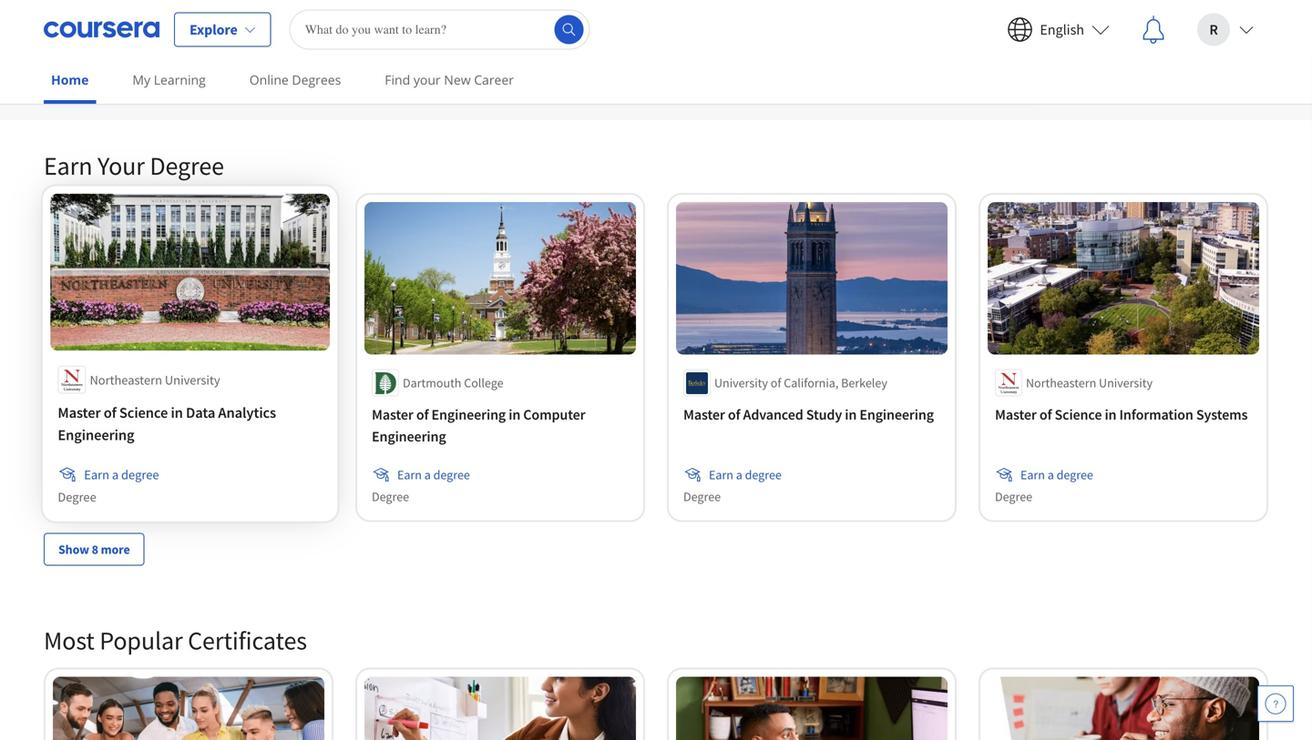 Task type: locate. For each thing, give the bounding box(es) containing it.
in inside master of engineering in computer engineering
[[509, 406, 520, 424]]

of for computer
[[416, 406, 429, 424]]

science inside master of science in data analytics engineering
[[119, 404, 168, 423]]

in inside master of science in data analytics engineering
[[171, 404, 183, 423]]

northeastern university
[[90, 372, 220, 389], [1026, 375, 1153, 391]]

1 a from the left
[[112, 467, 119, 484]]

master for information
[[995, 406, 1037, 424]]

degree for in
[[745, 467, 782, 484]]

1 horizontal spatial northeastern university
[[1026, 375, 1153, 391]]

of inside master of science in data analytics engineering
[[104, 404, 116, 423]]

4 earn a degree from the left
[[1021, 467, 1093, 484]]

2 horizontal spatial university
[[1099, 375, 1153, 391]]

certificates
[[188, 625, 307, 657]]

master of science in information systems link
[[995, 404, 1252, 426]]

3 earn a degree from the left
[[709, 467, 782, 484]]

find
[[385, 71, 410, 88]]

new
[[444, 71, 471, 88]]

in right study
[[845, 406, 857, 424]]

northeastern up master of science in data analytics engineering
[[90, 372, 162, 389]]

my learning
[[132, 71, 206, 88]]

a
[[112, 467, 119, 484], [424, 467, 431, 484], [736, 467, 742, 484], [1048, 467, 1054, 484]]

in left information
[[1105, 406, 1117, 424]]

earn a degree down advanced
[[709, 467, 782, 484]]

northeastern
[[90, 372, 162, 389], [1026, 375, 1096, 391]]

of
[[771, 375, 781, 391], [104, 404, 116, 423], [416, 406, 429, 424], [728, 406, 740, 424], [1040, 406, 1052, 424]]

more
[[101, 542, 130, 558]]

college
[[464, 375, 503, 391]]

northeastern for data
[[90, 372, 162, 389]]

northeastern for information
[[1026, 375, 1096, 391]]

0 horizontal spatial university
[[165, 372, 220, 389]]

agile with atlassian jira image
[[67, 0, 172, 77]]

northeastern up master of science in information systems
[[1026, 375, 1096, 391]]

earn a degree down master of engineering in computer engineering
[[397, 467, 470, 484]]

1 degree from the left
[[121, 467, 159, 484]]

earn a degree down master of science in information systems
[[1021, 467, 1093, 484]]

2 degree from the left
[[433, 467, 470, 484]]

0 horizontal spatial science
[[119, 404, 168, 423]]

1 horizontal spatial university
[[714, 375, 768, 391]]

earn for information
[[1021, 467, 1045, 484]]

degree
[[121, 467, 159, 484], [433, 467, 470, 484], [745, 467, 782, 484], [1057, 467, 1093, 484]]

3 a from the left
[[736, 467, 742, 484]]

degree down master of science in data analytics engineering
[[121, 467, 159, 484]]

What do you want to learn? text field
[[289, 10, 590, 50]]

online degrees
[[249, 71, 341, 88]]

1 horizontal spatial science
[[1055, 406, 1102, 424]]

university for information
[[1099, 375, 1153, 391]]

in left data
[[171, 404, 183, 423]]

None search field
[[289, 10, 590, 50]]

engineering
[[431, 406, 506, 424], [860, 406, 934, 424], [58, 426, 134, 445], [372, 428, 446, 446]]

1 earn a degree from the left
[[84, 467, 159, 484]]

learning
[[154, 71, 206, 88]]

science left data
[[119, 404, 168, 423]]

dartmouth
[[403, 375, 461, 391]]

university up master of science in information systems link
[[1099, 375, 1153, 391]]

berkeley
[[841, 375, 887, 391]]

master for computer
[[372, 406, 413, 424]]

2 a from the left
[[424, 467, 431, 484]]

english button
[[993, 0, 1124, 59]]

in for computer
[[509, 406, 520, 424]]

1 horizontal spatial northeastern
[[1026, 375, 1096, 391]]

degree
[[150, 150, 224, 182], [372, 489, 409, 505], [683, 489, 721, 505], [995, 489, 1032, 505], [58, 489, 96, 506]]

earn a degree for in
[[709, 467, 782, 484]]

3 degree from the left
[[745, 467, 782, 484]]

master for in
[[683, 406, 725, 424]]

science for data
[[119, 404, 168, 423]]

4 a from the left
[[1048, 467, 1054, 484]]

dartmouth college
[[403, 375, 503, 391]]

degree for computer
[[372, 489, 409, 505]]

university up advanced
[[714, 375, 768, 391]]

earn
[[44, 150, 92, 182], [84, 467, 109, 484], [397, 467, 422, 484], [709, 467, 733, 484], [1021, 467, 1045, 484]]

of inside master of engineering in computer engineering
[[416, 406, 429, 424]]

4 degree from the left
[[1057, 467, 1093, 484]]

overall progress
[[194, 59, 281, 76]]

your
[[414, 71, 441, 88]]

earn a degree for data
[[84, 467, 159, 484]]

in left computer
[[509, 406, 520, 424]]

career
[[474, 71, 514, 88]]

master
[[58, 404, 101, 423], [372, 406, 413, 424], [683, 406, 725, 424], [995, 406, 1037, 424]]

0 horizontal spatial northeastern
[[90, 372, 162, 389]]

in
[[171, 404, 183, 423], [509, 406, 520, 424], [845, 406, 857, 424], [1105, 406, 1117, 424]]

master of engineering in computer engineering
[[372, 406, 585, 446]]

most
[[44, 625, 95, 657]]

master inside master of science in data analytics engineering
[[58, 404, 101, 423]]

science left information
[[1055, 406, 1102, 424]]

degree down master of science in information systems
[[1057, 467, 1093, 484]]

degree down master of engineering in computer engineering
[[433, 467, 470, 484]]

science for information
[[1055, 406, 1102, 424]]

earn a degree down master of science in data analytics engineering
[[84, 467, 159, 484]]

northeastern university for information
[[1026, 375, 1153, 391]]

progress
[[234, 59, 281, 76]]

in inside master of science in information systems link
[[1105, 406, 1117, 424]]

2 earn a degree from the left
[[397, 467, 470, 484]]

master for data
[[58, 404, 101, 423]]

northeastern university up master of science in data analytics engineering
[[90, 372, 220, 389]]

degree for data
[[58, 489, 96, 506]]

california,
[[784, 375, 839, 391]]

university
[[165, 372, 220, 389], [714, 375, 768, 391], [1099, 375, 1153, 391]]

science
[[119, 404, 168, 423], [1055, 406, 1102, 424]]

master inside master of engineering in computer engineering
[[372, 406, 413, 424]]

earn a degree
[[84, 467, 159, 484], [397, 467, 470, 484], [709, 467, 782, 484], [1021, 467, 1093, 484]]

master of advanced study in engineering
[[683, 406, 934, 424]]

degree down advanced
[[745, 467, 782, 484]]

information
[[1119, 406, 1193, 424]]

0 horizontal spatial northeastern university
[[90, 372, 220, 389]]

university up data
[[165, 372, 220, 389]]

northeastern university up master of science in information systems
[[1026, 375, 1153, 391]]

your
[[97, 150, 145, 182]]



Task type: vqa. For each thing, say whether or not it's contained in the screenshot.
IF on the bottom of the page
no



Task type: describe. For each thing, give the bounding box(es) containing it.
earn a degree for computer
[[397, 467, 470, 484]]

show 8 more
[[58, 542, 130, 558]]

overall
[[194, 59, 232, 76]]

systems
[[1196, 406, 1248, 424]]

r button
[[1183, 0, 1268, 59]]

university for data
[[165, 372, 220, 389]]

earn for computer
[[397, 467, 422, 484]]

degree for information
[[1057, 467, 1093, 484]]

coursera image
[[44, 15, 159, 44]]

a for information
[[1048, 467, 1054, 484]]

of for information
[[1040, 406, 1052, 424]]

home link
[[44, 59, 96, 104]]

degrees
[[292, 71, 341, 88]]

my learning link
[[125, 59, 213, 100]]

popular
[[100, 625, 183, 657]]

english
[[1040, 21, 1084, 39]]

find your new career link
[[377, 59, 521, 100]]

in for data
[[171, 404, 183, 423]]

earn for in
[[709, 467, 733, 484]]

of for in
[[728, 406, 740, 424]]

earn your degree
[[44, 150, 224, 182]]

most popular certificates
[[44, 625, 307, 657]]

university of california, berkeley
[[714, 375, 887, 391]]

master of science in data analytics engineering
[[58, 404, 276, 445]]

in for information
[[1105, 406, 1117, 424]]

degree for in
[[683, 489, 721, 505]]

my
[[132, 71, 150, 88]]

engineering inside master of science in data analytics engineering
[[58, 426, 134, 445]]

explore
[[190, 21, 238, 39]]

earn a degree for information
[[1021, 467, 1093, 484]]

in inside master of advanced study in engineering link
[[845, 406, 857, 424]]

home
[[51, 71, 89, 88]]

find your new career
[[385, 71, 514, 88]]

computer
[[523, 406, 585, 424]]

advanced
[[743, 406, 803, 424]]

show
[[58, 542, 89, 558]]

data
[[186, 404, 215, 423]]

show 8 more button
[[44, 534, 145, 566]]

master of science in information systems
[[995, 406, 1248, 424]]

analytics
[[218, 404, 276, 423]]

earn your degree collection element
[[33, 120, 1279, 596]]

online degrees link
[[242, 59, 348, 100]]

study
[[806, 406, 842, 424]]

earn for data
[[84, 467, 109, 484]]

a for data
[[112, 467, 119, 484]]

r
[[1209, 21, 1218, 39]]

a for computer
[[424, 467, 431, 484]]

degree for information
[[995, 489, 1032, 505]]

northeastern university for data
[[90, 372, 220, 389]]

help center image
[[1265, 693, 1287, 715]]

master of science in data analytics engineering link
[[58, 402, 322, 447]]

master of engineering in computer engineering link
[[372, 404, 629, 448]]

8
[[92, 542, 98, 558]]

a for in
[[736, 467, 742, 484]]

degree for data
[[121, 467, 159, 484]]

of for data
[[104, 404, 116, 423]]

most popular certificates collection element
[[33, 596, 1279, 741]]

explore button
[[174, 12, 271, 47]]

degree for computer
[[433, 467, 470, 484]]

online
[[249, 71, 289, 88]]

master of advanced study in engineering link
[[683, 404, 940, 426]]



